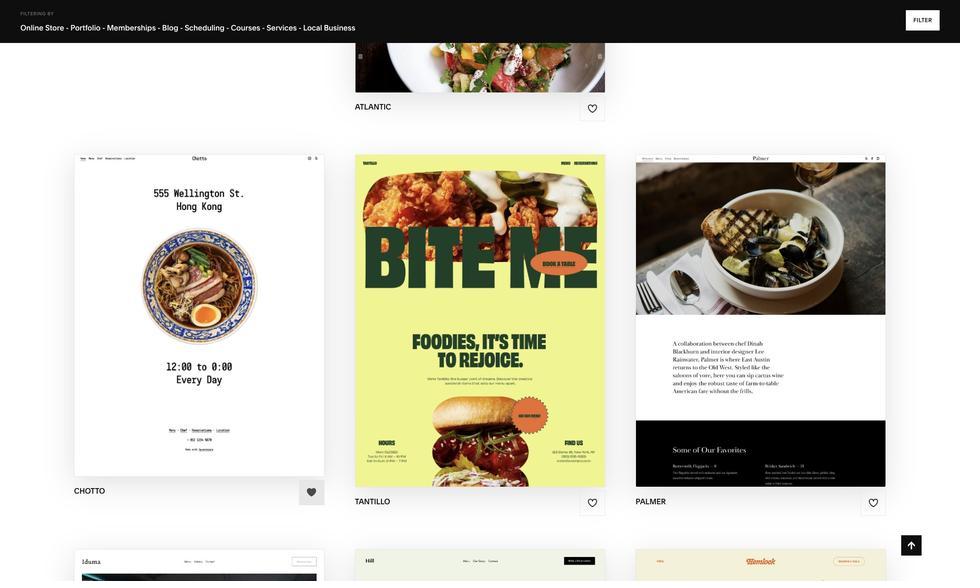 Task type: describe. For each thing, give the bounding box(es) containing it.
2 - from the left
[[102, 23, 105, 32]]

3 - from the left
[[158, 23, 160, 32]]

atlantic image
[[355, 0, 605, 93]]

chotto image
[[75, 155, 324, 477]]

tantillo
[[355, 497, 390, 507]]

start with palmer button
[[709, 296, 812, 321]]

start with chotto
[[147, 298, 241, 309]]

4 - from the left
[[180, 23, 183, 32]]

portfolio
[[70, 23, 101, 32]]

blog
[[162, 23, 178, 32]]

store
[[45, 23, 64, 32]]

services
[[267, 23, 297, 32]]

memberships
[[107, 23, 156, 32]]

back to top image
[[906, 541, 917, 551]]

chotto inside start with chotto button
[[203, 298, 241, 309]]

online
[[20, 23, 43, 32]]

remove chotto from your favorites list image
[[307, 488, 317, 498]]

preview chotto link
[[159, 309, 240, 334]]

courses
[[231, 23, 260, 32]]

iduma image
[[75, 550, 324, 582]]

local
[[303, 23, 322, 32]]

1 - from the left
[[66, 23, 69, 32]]

filtering
[[20, 11, 46, 16]]

business
[[324, 23, 355, 32]]



Task type: vqa. For each thing, say whether or not it's contained in the screenshot.
showcase in the Choose a website template to showcase your blog. Add a blog page and customize the layout and design with our website builder. Create, publish, and manage content with blog and image editing tools. Market your blog using Squarespace's suite of integrated marketing tools.
no



Task type: locate. For each thing, give the bounding box(es) containing it.
0 vertical spatial palmer
[[765, 303, 803, 314]]

start for start with palmer
[[709, 303, 737, 314]]

- left blog
[[158, 23, 160, 32]]

1 vertical spatial palmer
[[636, 497, 666, 507]]

tantillo image
[[355, 155, 605, 488]]

with inside start with palmer button
[[740, 303, 763, 314]]

with
[[177, 298, 201, 309], [740, 303, 763, 314]]

chotto inside preview chotto link
[[201, 316, 240, 327]]

with inside start with chotto button
[[177, 298, 201, 309]]

add atlantic to your favorites list image
[[587, 104, 598, 114]]

preview
[[159, 316, 199, 327]]

- right blog
[[180, 23, 183, 32]]

start
[[147, 298, 175, 309], [709, 303, 737, 314]]

6 - from the left
[[262, 23, 265, 32]]

start with chotto button
[[147, 291, 251, 316]]

with for palmer
[[740, 303, 763, 314]]

- right portfolio
[[102, 23, 105, 32]]

scheduling
[[185, 23, 225, 32]]

preview chotto
[[159, 316, 240, 327]]

start inside button
[[709, 303, 737, 314]]

5 - from the left
[[226, 23, 229, 32]]

7 - from the left
[[299, 23, 301, 32]]

palmer inside button
[[765, 303, 803, 314]]

0 vertical spatial chotto
[[203, 298, 241, 309]]

add palmer to your favorites list image
[[868, 499, 878, 509]]

hill image
[[355, 550, 605, 582]]

0 horizontal spatial palmer
[[636, 497, 666, 507]]

by
[[47, 11, 54, 16]]

filter button
[[906, 10, 940, 31]]

online store - portfolio - memberships - blog - scheduling - courses - services - local business
[[20, 23, 355, 32]]

- right courses
[[262, 23, 265, 32]]

chotto
[[203, 298, 241, 309], [201, 316, 240, 327], [74, 487, 105, 496]]

atlantic
[[355, 102, 391, 112]]

1 horizontal spatial palmer
[[765, 303, 803, 314]]

palmer image
[[636, 155, 886, 488]]

with for chotto
[[177, 298, 201, 309]]

- left local
[[299, 23, 301, 32]]

start inside button
[[147, 298, 175, 309]]

start with palmer
[[709, 303, 803, 314]]

filter
[[913, 17, 932, 24]]

1 horizontal spatial with
[[740, 303, 763, 314]]

- left courses
[[226, 23, 229, 32]]

add tantillo to your favorites list image
[[587, 499, 598, 509]]

2 vertical spatial chotto
[[74, 487, 105, 496]]

start for start with chotto
[[147, 298, 175, 309]]

1 vertical spatial chotto
[[201, 316, 240, 327]]

hemlock image
[[636, 550, 886, 582]]

palmer
[[765, 303, 803, 314], [636, 497, 666, 507]]

filtering by
[[20, 11, 54, 16]]

-
[[66, 23, 69, 32], [102, 23, 105, 32], [158, 23, 160, 32], [180, 23, 183, 32], [226, 23, 229, 32], [262, 23, 265, 32], [299, 23, 301, 32]]

- right the store
[[66, 23, 69, 32]]

0 horizontal spatial start
[[147, 298, 175, 309]]

0 horizontal spatial with
[[177, 298, 201, 309]]

1 horizontal spatial start
[[709, 303, 737, 314]]



